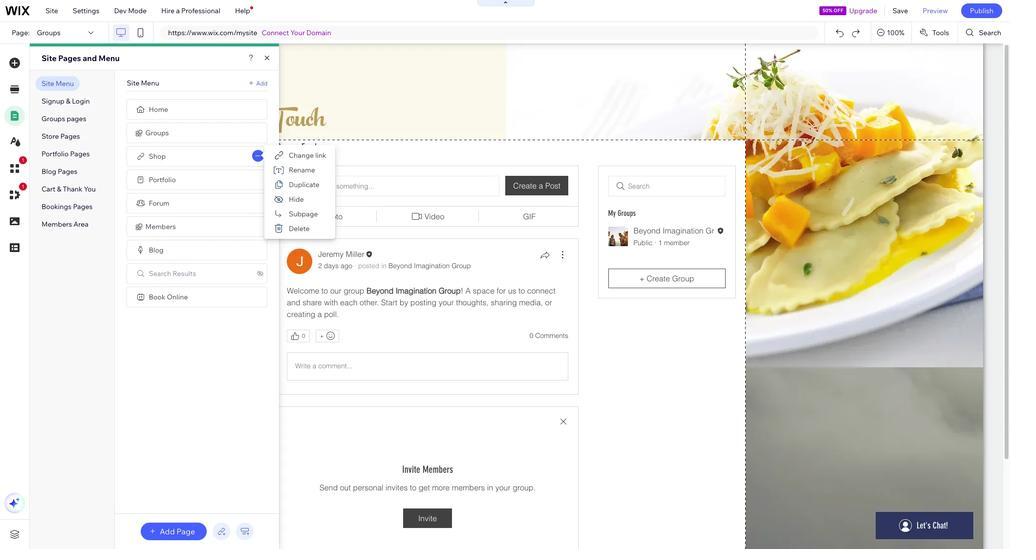 Task type: locate. For each thing, give the bounding box(es) containing it.
hire
[[161, 6, 175, 15]]

change link
[[289, 151, 326, 160]]

add
[[256, 79, 268, 87], [160, 527, 175, 537]]

portfolio for portfolio pages
[[42, 150, 69, 158]]

add for add
[[256, 79, 268, 87]]

pages up area
[[73, 202, 93, 211]]

members down bookings
[[42, 220, 72, 229]]

tools button
[[912, 22, 958, 43]]

groups down signup
[[42, 114, 65, 123]]

0 vertical spatial add
[[256, 79, 268, 87]]

pages up cart & thank you
[[58, 167, 77, 176]]

publish button
[[961, 3, 1002, 18]]

1 horizontal spatial members
[[145, 222, 176, 231]]

your
[[291, 28, 305, 37]]

0 horizontal spatial add
[[160, 527, 175, 537]]

1 horizontal spatial portfolio
[[149, 175, 176, 184]]

page
[[177, 527, 195, 537]]

1 horizontal spatial add
[[256, 79, 268, 87]]

members area
[[42, 220, 88, 229]]

link
[[315, 151, 326, 160]]

portfolio
[[42, 150, 69, 158], [149, 175, 176, 184]]

search button
[[958, 22, 1010, 43]]

1 horizontal spatial &
[[66, 97, 70, 106]]

1 horizontal spatial site menu
[[127, 79, 159, 87]]

1 horizontal spatial menu
[[99, 53, 120, 63]]

off
[[834, 7, 843, 14]]

0 horizontal spatial menu
[[56, 79, 74, 88]]

blog up search results at the left
[[149, 246, 164, 255]]

& left the login
[[66, 97, 70, 106]]

search for search results
[[149, 269, 171, 278]]

https://www.wix.com/mysite
[[168, 28, 257, 37]]

0 horizontal spatial site menu
[[42, 79, 74, 88]]

0 vertical spatial search
[[979, 28, 1001, 37]]

domain
[[306, 28, 331, 37]]

100%
[[887, 28, 905, 37]]

portfolio pages
[[42, 150, 90, 158]]

0 horizontal spatial search
[[149, 269, 171, 278]]

0 vertical spatial blog
[[42, 167, 56, 176]]

1 vertical spatial &
[[57, 185, 61, 194]]

menu
[[99, 53, 120, 63], [141, 79, 159, 87], [56, 79, 74, 88]]

pages for bookings
[[73, 202, 93, 211]]

0 vertical spatial &
[[66, 97, 70, 106]]

portfolio for portfolio
[[149, 175, 176, 184]]

search
[[979, 28, 1001, 37], [149, 269, 171, 278]]

0 horizontal spatial blog
[[42, 167, 56, 176]]

portfolio up the blog pages
[[42, 150, 69, 158]]

help
[[235, 6, 250, 15]]

&
[[66, 97, 70, 106], [57, 185, 61, 194]]

site menu up home
[[127, 79, 159, 87]]

add inside button
[[160, 527, 175, 537]]

& for signup
[[66, 97, 70, 106]]

search up book
[[149, 269, 171, 278]]

members down "forum"
[[145, 222, 176, 231]]

add for add page
[[160, 527, 175, 537]]

search inside button
[[979, 28, 1001, 37]]

2 horizontal spatial menu
[[141, 79, 159, 87]]

add page button
[[141, 523, 207, 540]]

100% button
[[871, 22, 911, 43]]

groups up shop
[[145, 129, 169, 137]]

dev mode
[[114, 6, 147, 15]]

& right "cart"
[[57, 185, 61, 194]]

blog for blog pages
[[42, 167, 56, 176]]

0 horizontal spatial members
[[42, 220, 72, 229]]

change
[[289, 151, 314, 160]]

subpage
[[289, 210, 318, 218]]

menu up signup & login
[[56, 79, 74, 88]]

blog
[[42, 167, 56, 176], [149, 246, 164, 255]]

menu right and
[[99, 53, 120, 63]]

menu up home
[[141, 79, 159, 87]]

site menu up signup
[[42, 79, 74, 88]]

search down publish
[[979, 28, 1001, 37]]

1 vertical spatial portfolio
[[149, 175, 176, 184]]

store pages
[[42, 132, 80, 141]]

site
[[45, 6, 58, 15], [42, 53, 57, 63], [127, 79, 139, 87], [42, 79, 54, 88]]

0 vertical spatial portfolio
[[42, 150, 69, 158]]

50% off
[[823, 7, 843, 14]]

1 vertical spatial add
[[160, 527, 175, 537]]

pages down store pages
[[70, 150, 90, 158]]

rename
[[289, 166, 315, 174]]

shop
[[149, 152, 166, 161]]

members for members
[[145, 222, 176, 231]]

portfolio up "forum"
[[149, 175, 176, 184]]

hire a professional
[[161, 6, 220, 15]]

delete
[[289, 224, 310, 233]]

pages
[[58, 53, 81, 63], [60, 132, 80, 141], [70, 150, 90, 158], [58, 167, 77, 176], [73, 202, 93, 211]]

members
[[42, 220, 72, 229], [145, 222, 176, 231]]

groups up the site pages and menu
[[37, 28, 61, 37]]

blog up "cart"
[[42, 167, 56, 176]]

upgrade
[[849, 6, 877, 15]]

login
[[72, 97, 90, 106]]

site menu
[[127, 79, 159, 87], [42, 79, 74, 88]]

online
[[167, 293, 188, 302]]

1 vertical spatial groups
[[42, 114, 65, 123]]

1 horizontal spatial search
[[979, 28, 1001, 37]]

professional
[[181, 6, 220, 15]]

pages up portfolio pages
[[60, 132, 80, 141]]

signup
[[42, 97, 64, 106]]

0 horizontal spatial &
[[57, 185, 61, 194]]

groups
[[37, 28, 61, 37], [42, 114, 65, 123], [145, 129, 169, 137]]

1 vertical spatial blog
[[149, 246, 164, 255]]

signup & login
[[42, 97, 90, 106]]

pages left and
[[58, 53, 81, 63]]

book
[[149, 293, 165, 302]]

0 horizontal spatial portfolio
[[42, 150, 69, 158]]

1 vertical spatial search
[[149, 269, 171, 278]]

bookings
[[42, 202, 71, 211]]

1 horizontal spatial blog
[[149, 246, 164, 255]]



Task type: vqa. For each thing, say whether or not it's contained in the screenshot.
the Template
no



Task type: describe. For each thing, give the bounding box(es) containing it.
add page
[[160, 527, 195, 537]]

tools
[[932, 28, 949, 37]]

hide
[[289, 195, 304, 204]]

cart
[[42, 185, 55, 194]]

search for search
[[979, 28, 1001, 37]]

pages for store
[[60, 132, 80, 141]]

preview
[[923, 6, 948, 15]]

groups pages
[[42, 114, 86, 123]]

home
[[149, 105, 168, 114]]

store
[[42, 132, 59, 141]]

0 vertical spatial groups
[[37, 28, 61, 37]]

book online
[[149, 293, 188, 302]]

save button
[[885, 0, 915, 22]]

pages for portfolio
[[70, 150, 90, 158]]

site pages and menu
[[42, 53, 120, 63]]

blog for blog
[[149, 246, 164, 255]]

search results
[[149, 269, 196, 278]]

mode
[[128, 6, 147, 15]]

pages
[[67, 114, 86, 123]]

members for members area
[[42, 220, 72, 229]]

https://www.wix.com/mysite connect your domain
[[168, 28, 331, 37]]

pages for site
[[58, 53, 81, 63]]

dev
[[114, 6, 127, 15]]

publish
[[970, 6, 994, 15]]

blog pages
[[42, 167, 77, 176]]

save
[[893, 6, 908, 15]]

bookings pages
[[42, 202, 93, 211]]

pages for blog
[[58, 167, 77, 176]]

connect
[[262, 28, 289, 37]]

results
[[173, 269, 196, 278]]

preview button
[[915, 0, 955, 22]]

a
[[176, 6, 180, 15]]

and
[[83, 53, 97, 63]]

50%
[[823, 7, 833, 14]]

forum
[[149, 199, 169, 208]]

& for cart
[[57, 185, 61, 194]]

2 vertical spatial groups
[[145, 129, 169, 137]]

cart & thank you
[[42, 185, 96, 194]]

area
[[74, 220, 88, 229]]

you
[[84, 185, 96, 194]]

settings
[[73, 6, 99, 15]]

duplicate
[[289, 180, 319, 189]]

thank
[[63, 185, 82, 194]]



